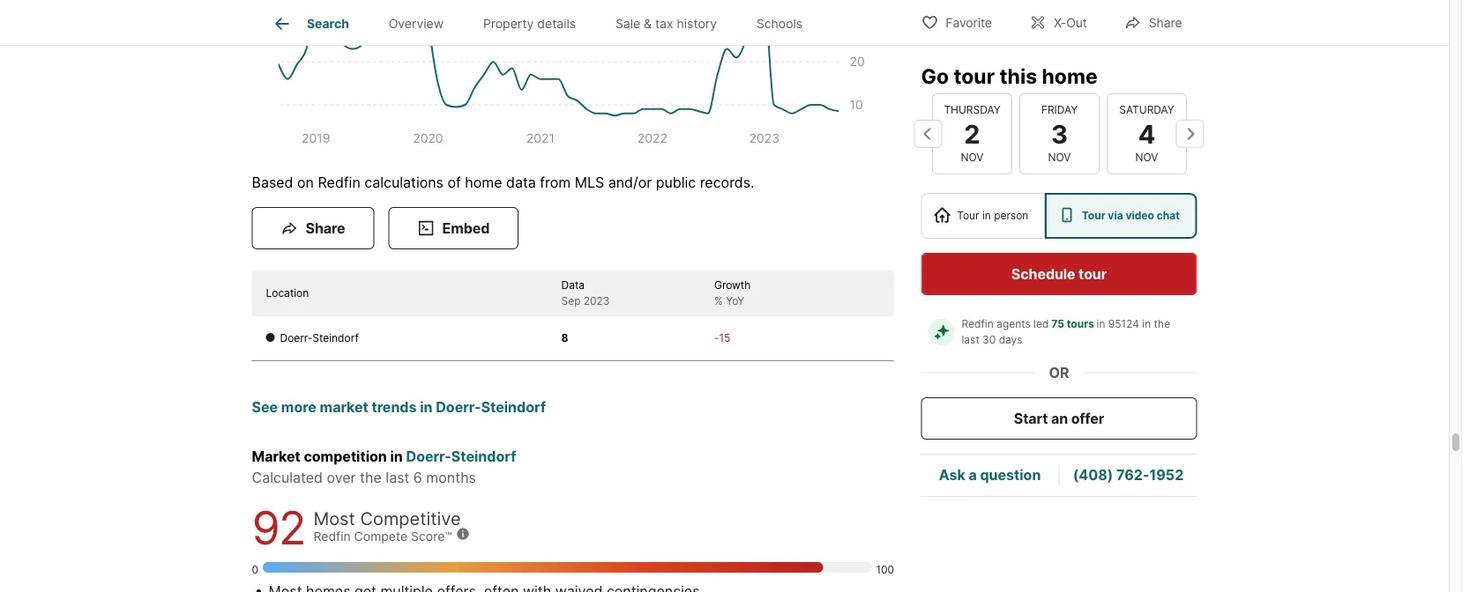 Task type: vqa. For each thing, say whether or not it's contained in the screenshot.
Sort :
no



Task type: locate. For each thing, give the bounding box(es) containing it.
doerr-
[[280, 332, 313, 345], [436, 399, 481, 416], [406, 449, 452, 466]]

steindorf up market
[[313, 332, 359, 345]]

0 vertical spatial last
[[962, 334, 980, 347]]

nov down 4
[[1136, 151, 1158, 164]]

tab list
[[252, 0, 837, 45]]

1 vertical spatial share
[[306, 220, 345, 237]]

embed
[[442, 220, 490, 237]]

tour up thursday at the right of page
[[954, 64, 995, 88]]

last left 6
[[386, 470, 410, 487]]

schools tab
[[737, 3, 823, 45]]

doerr- up 6
[[406, 449, 452, 466]]

2 tour from the left
[[1082, 210, 1106, 222]]

list box
[[922, 193, 1198, 239]]

share button right 'out'
[[1110, 4, 1198, 40]]

home right of
[[465, 174, 502, 191]]

last left 30
[[962, 334, 980, 347]]

0 horizontal spatial tour
[[954, 64, 995, 88]]

nov down 2
[[961, 151, 984, 164]]

0 horizontal spatial share
[[306, 220, 345, 237]]

0 horizontal spatial nov
[[961, 151, 984, 164]]

property details tab
[[464, 3, 596, 45]]

1 vertical spatial the
[[360, 470, 382, 487]]

redfin left compete
[[314, 530, 351, 545]]

1 horizontal spatial share
[[1149, 15, 1183, 30]]

redfin up 30
[[962, 318, 994, 331]]

in
[[983, 210, 992, 222], [1097, 318, 1106, 331], [1143, 318, 1152, 331], [420, 399, 433, 416], [390, 449, 403, 466]]

1 vertical spatial steindorf
[[481, 399, 546, 416]]

1 horizontal spatial the
[[1155, 318, 1171, 331]]

None button
[[932, 93, 1012, 175], [1020, 93, 1100, 175], [1107, 93, 1187, 175], [932, 93, 1012, 175], [1020, 93, 1100, 175], [1107, 93, 1187, 175]]

1 vertical spatial last
[[386, 470, 410, 487]]

the right over
[[360, 470, 382, 487]]

start an offer
[[1015, 410, 1105, 427]]

on
[[297, 174, 314, 191]]

tab list containing search
[[252, 0, 837, 45]]

home up friday on the right top of the page
[[1042, 64, 1098, 88]]

offer
[[1072, 410, 1105, 427]]

calculations
[[365, 174, 444, 191]]

property details
[[483, 16, 576, 31]]

tour via video chat
[[1082, 210, 1180, 222]]

embed button
[[389, 208, 519, 250]]

1 horizontal spatial last
[[962, 334, 980, 347]]

out
[[1067, 15, 1088, 30]]

data
[[562, 280, 585, 292]]

1 horizontal spatial home
[[1042, 64, 1098, 88]]

0 vertical spatial the
[[1155, 318, 1171, 331]]

redfin for redfin compete score ™
[[314, 530, 351, 545]]

0 horizontal spatial share button
[[252, 208, 374, 250]]

steindorf inside market competition in doerr-steindorf calculated over the last 6 months
[[452, 449, 517, 466]]

saturday
[[1119, 103, 1175, 116]]

overview tab
[[369, 3, 464, 45]]

competition
[[304, 449, 387, 466]]

the
[[1155, 318, 1171, 331], [360, 470, 382, 487]]

1 horizontal spatial nov
[[1048, 151, 1071, 164]]

1 nov from the left
[[961, 151, 984, 164]]

0 vertical spatial share
[[1149, 15, 1183, 30]]

1 horizontal spatial tour
[[1082, 210, 1106, 222]]

0 vertical spatial home
[[1042, 64, 1098, 88]]

thursday
[[944, 103, 1001, 116]]

redfin right the on at the left top of page
[[318, 174, 361, 191]]

tour in person option
[[922, 193, 1046, 239]]

1 vertical spatial redfin
[[962, 318, 994, 331]]

next image
[[1177, 120, 1205, 148]]

in left person
[[983, 210, 992, 222]]

from
[[540, 174, 571, 191]]

0 horizontal spatial home
[[465, 174, 502, 191]]

tour in person
[[958, 210, 1029, 222]]

nov inside saturday 4 nov
[[1136, 151, 1158, 164]]

ask a question link
[[939, 467, 1041, 484]]

0 horizontal spatial the
[[360, 470, 382, 487]]

overview
[[389, 16, 444, 31]]

2 nov from the left
[[1048, 151, 1071, 164]]

based
[[252, 174, 293, 191]]

favorite
[[946, 15, 993, 30]]

schools
[[757, 16, 803, 31]]

100
[[877, 565, 895, 577]]

2 vertical spatial doerr-
[[406, 449, 452, 466]]

in right trends
[[420, 399, 433, 416]]

tour inside tour via video chat option
[[1082, 210, 1106, 222]]

list box containing tour in person
[[922, 193, 1198, 239]]

%
[[715, 295, 723, 308]]

tour inside button
[[1079, 266, 1107, 283]]

yoy
[[726, 295, 745, 308]]

doerr- up 'doerr-steindorf' link
[[436, 399, 481, 416]]

the inside market competition in doerr-steindorf calculated over the last 6 months
[[360, 470, 382, 487]]

0 horizontal spatial tour
[[958, 210, 980, 222]]

1 vertical spatial tour
[[1079, 266, 1107, 283]]

in right tours
[[1097, 318, 1106, 331]]

1 vertical spatial home
[[465, 174, 502, 191]]

92
[[252, 501, 305, 557]]

tour
[[954, 64, 995, 88], [1079, 266, 1107, 283]]

0 vertical spatial tour
[[954, 64, 995, 88]]

(408)
[[1074, 467, 1114, 484]]

nov for 3
[[1048, 151, 1071, 164]]

1 horizontal spatial share button
[[1110, 4, 1198, 40]]

redfin compete score ™
[[314, 530, 452, 545]]

30
[[983, 334, 996, 347]]

tour left via
[[1082, 210, 1106, 222]]

1 vertical spatial share button
[[252, 208, 374, 250]]

tour via video chat option
[[1046, 193, 1198, 239]]

nov inside thursday 2 nov
[[961, 151, 984, 164]]

doerr- down location
[[280, 332, 313, 345]]

tour inside tour in person "option"
[[958, 210, 980, 222]]

agents
[[997, 318, 1031, 331]]

nov inside friday 3 nov
[[1048, 151, 1071, 164]]

share button down the on at the left top of page
[[252, 208, 374, 250]]

chat
[[1157, 210, 1180, 222]]

x-out button
[[1015, 4, 1103, 40]]

0 vertical spatial steindorf
[[313, 332, 359, 345]]

nov for 2
[[961, 151, 984, 164]]

of
[[448, 174, 461, 191]]

1 vertical spatial doerr-
[[436, 399, 481, 416]]

sale
[[616, 16, 641, 31]]

0
[[252, 565, 259, 577]]

2 horizontal spatial nov
[[1136, 151, 1158, 164]]

led
[[1034, 318, 1049, 331]]

in the last 30 days
[[962, 318, 1174, 347]]

market
[[252, 449, 301, 466]]

ask
[[939, 467, 966, 484]]

1952
[[1150, 467, 1184, 484]]

1 horizontal spatial tour
[[1079, 266, 1107, 283]]

2 vertical spatial steindorf
[[452, 449, 517, 466]]

share
[[1149, 15, 1183, 30], [306, 220, 345, 237]]

start an offer button
[[922, 398, 1198, 440]]

tour for schedule
[[1079, 266, 1107, 283]]

growth % yoy
[[715, 280, 751, 308]]

in down see more market trends in doerr-steindorf link
[[390, 449, 403, 466]]

or
[[1050, 364, 1070, 382]]

trends
[[372, 399, 417, 416]]

steindorf up 'doerr-steindorf' link
[[481, 399, 546, 416]]

steindorf
[[313, 332, 359, 345], [481, 399, 546, 416], [452, 449, 517, 466]]

tour right schedule
[[1079, 266, 1107, 283]]

via
[[1109, 210, 1124, 222]]

doerr-steindorf link
[[406, 449, 517, 466]]

home
[[1042, 64, 1098, 88], [465, 174, 502, 191]]

nov down 3
[[1048, 151, 1071, 164]]

in inside "option"
[[983, 210, 992, 222]]

3 nov from the left
[[1136, 151, 1158, 164]]

in right 95124
[[1143, 318, 1152, 331]]

location
[[266, 288, 309, 300]]

over
[[327, 470, 356, 487]]

0 horizontal spatial last
[[386, 470, 410, 487]]

nov
[[961, 151, 984, 164], [1048, 151, 1071, 164], [1136, 151, 1158, 164]]

2 vertical spatial redfin
[[314, 530, 351, 545]]

0 vertical spatial doerr-
[[280, 332, 313, 345]]

1 tour from the left
[[958, 210, 980, 222]]

schedule
[[1012, 266, 1076, 283]]

tour left person
[[958, 210, 980, 222]]

the right 95124
[[1155, 318, 1171, 331]]

steindorf up months
[[452, 449, 517, 466]]

x-out
[[1054, 15, 1088, 30]]

person
[[995, 210, 1029, 222]]

0 vertical spatial redfin
[[318, 174, 361, 191]]



Task type: describe. For each thing, give the bounding box(es) containing it.
8
[[562, 332, 569, 345]]

previous image
[[915, 120, 943, 148]]

saturday 4 nov
[[1119, 103, 1175, 164]]

thursday 2 nov
[[944, 103, 1001, 164]]

go
[[922, 64, 949, 88]]

more
[[281, 399, 317, 416]]

friday 3 nov
[[1041, 103, 1078, 164]]

records.
[[700, 174, 755, 191]]

schedule tour
[[1012, 266, 1107, 283]]

tour for go
[[954, 64, 995, 88]]

search
[[307, 16, 349, 31]]

months
[[426, 470, 476, 487]]

data
[[506, 174, 536, 191]]

go tour this home
[[922, 64, 1098, 88]]

sale & tax history tab
[[596, 3, 737, 45]]

most competitive
[[314, 509, 461, 530]]

6
[[414, 470, 422, 487]]

see
[[252, 399, 278, 416]]

market
[[320, 399, 369, 416]]

nov for 4
[[1136, 151, 1158, 164]]

tour for tour via video chat
[[1082, 210, 1106, 222]]

competitive
[[360, 509, 461, 530]]

score
[[411, 530, 445, 545]]

redfin for redfin agents led 75 tours in 95124
[[962, 318, 994, 331]]

in inside market competition in doerr-steindorf calculated over the last 6 months
[[390, 449, 403, 466]]

tax
[[656, 16, 674, 31]]

15
[[720, 332, 731, 345]]

doerr- inside see more market trends in doerr-steindorf link
[[436, 399, 481, 416]]

2
[[964, 118, 980, 149]]

share for share button to the bottom
[[306, 220, 345, 237]]

and/or
[[608, 174, 652, 191]]

ask a question
[[939, 467, 1041, 484]]

details
[[538, 16, 576, 31]]

most
[[314, 509, 355, 530]]

sep
[[562, 295, 581, 308]]

the inside in the last 30 days
[[1155, 318, 1171, 331]]

friday
[[1041, 103, 1078, 116]]

data sep 2023
[[562, 280, 610, 308]]

last inside in the last 30 days
[[962, 334, 980, 347]]

favorite button
[[906, 4, 1008, 40]]

in inside in the last 30 days
[[1143, 318, 1152, 331]]

3
[[1051, 118, 1068, 149]]

calculated
[[252, 470, 323, 487]]

75
[[1052, 318, 1065, 331]]

an
[[1052, 410, 1069, 427]]

2023
[[584, 295, 610, 308]]

x-
[[1054, 15, 1067, 30]]

redfin agents led 75 tours in 95124
[[962, 318, 1140, 331]]

last inside market competition in doerr-steindorf calculated over the last 6 months
[[386, 470, 410, 487]]

this
[[1000, 64, 1038, 88]]

0 vertical spatial share button
[[1110, 4, 1198, 40]]

video
[[1126, 210, 1155, 222]]

compete
[[354, 530, 408, 545]]

doerr-steindorf
[[280, 332, 359, 345]]

days
[[999, 334, 1023, 347]]

property
[[483, 16, 534, 31]]

a
[[969, 467, 977, 484]]

&
[[644, 16, 652, 31]]

-
[[715, 332, 720, 345]]

see more market trends in doerr-steindorf
[[252, 399, 546, 416]]

95124
[[1109, 318, 1140, 331]]

(408) 762-1952
[[1074, 467, 1184, 484]]

start
[[1015, 410, 1049, 427]]

tour for tour in person
[[958, 210, 980, 222]]

public
[[656, 174, 696, 191]]

sale & tax history
[[616, 16, 717, 31]]

4
[[1138, 118, 1156, 149]]

share for the topmost share button
[[1149, 15, 1183, 30]]

™
[[445, 530, 452, 545]]

doerr- inside market competition in doerr-steindorf calculated over the last 6 months
[[406, 449, 452, 466]]

history
[[677, 16, 717, 31]]

search link
[[272, 13, 349, 34]]

see more market trends in doerr-steindorf link
[[252, 397, 546, 447]]

-15
[[715, 332, 731, 345]]

762-
[[1117, 467, 1150, 484]]

growth
[[715, 280, 751, 292]]

question
[[981, 467, 1041, 484]]

mls
[[575, 174, 605, 191]]

(408) 762-1952 link
[[1074, 467, 1184, 484]]

based on redfin calculations of home data from mls and/or public records.
[[252, 174, 755, 191]]



